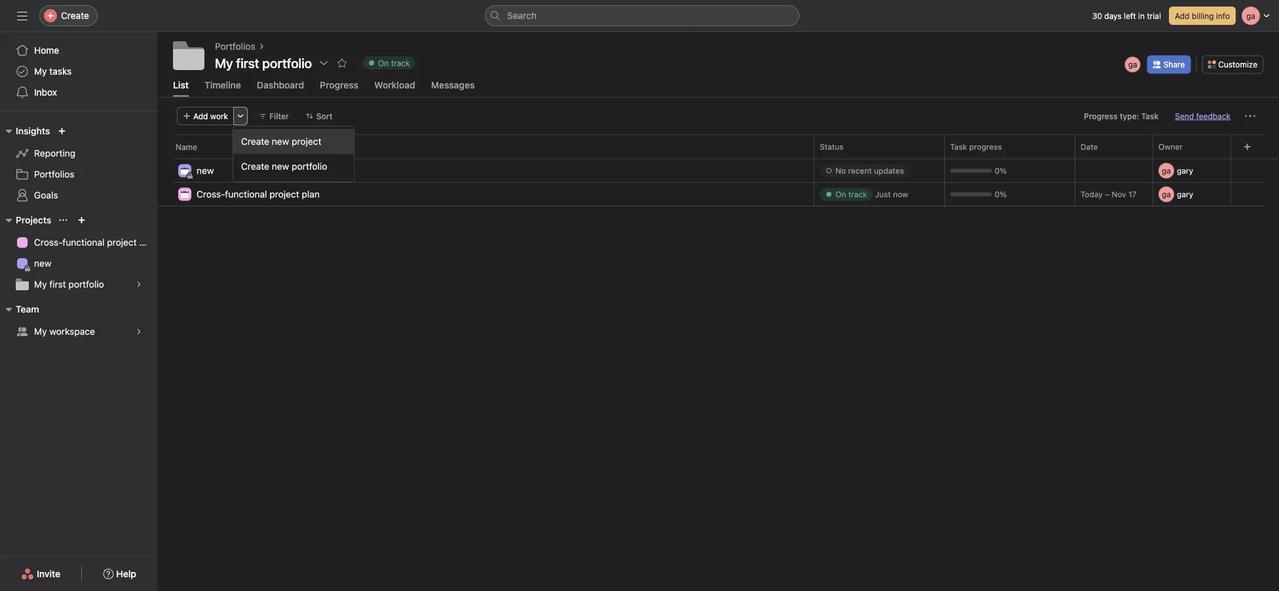 Task type: locate. For each thing, give the bounding box(es) containing it.
project down create new portfolio
[[270, 189, 299, 199]]

1 vertical spatial ga
[[1162, 166, 1171, 175]]

inbox
[[34, 87, 57, 98]]

nov
[[1112, 190, 1126, 199]]

my down 'team'
[[34, 326, 47, 337]]

1 vertical spatial create
[[241, 136, 269, 147]]

1 vertical spatial 0%
[[995, 190, 1007, 199]]

cell
[[1153, 158, 1238, 183], [814, 182, 945, 206], [1153, 182, 1238, 206]]

portfolios link up my first portfolio
[[215, 39, 255, 54]]

task left progress
[[950, 142, 967, 151]]

0 vertical spatial portfolios
[[215, 41, 255, 52]]

1 horizontal spatial portfolio
[[292, 161, 327, 172]]

gary inside new row
[[1177, 166, 1193, 175]]

calendar image for cross-functional project plan
[[181, 190, 189, 198]]

1 vertical spatial gary
[[1177, 190, 1193, 199]]

sort
[[316, 111, 332, 120]]

0 vertical spatial functional
[[225, 189, 267, 199]]

on inside row
[[835, 190, 846, 199]]

ga inside cross-functional project plan row
[[1162, 190, 1171, 199]]

feedback
[[1196, 111, 1231, 120]]

projects element
[[0, 208, 157, 297]]

0% for cross-functional project plan
[[995, 190, 1007, 199]]

1 remove image from the top
[[1228, 167, 1236, 175]]

0 horizontal spatial cross-functional project plan
[[34, 237, 157, 248]]

new link down name
[[197, 163, 214, 178]]

add work
[[193, 111, 228, 120]]

track up workload in the top of the page
[[391, 58, 410, 67]]

on track
[[378, 58, 410, 67], [835, 190, 867, 199]]

ga down owner
[[1162, 166, 1171, 175]]

portfolios inside insights element
[[34, 169, 74, 180]]

1 horizontal spatial on track
[[835, 190, 867, 199]]

progress inside progress type: task "dropdown button"
[[1084, 111, 1118, 120]]

1 horizontal spatial add
[[1175, 11, 1190, 20]]

plan up see details, my first portfolio image
[[139, 237, 157, 248]]

1 horizontal spatial cross-
[[197, 189, 225, 199]]

create
[[61, 10, 89, 21], [241, 136, 269, 147], [241, 161, 269, 172]]

new project or portfolio image
[[78, 216, 85, 224]]

0 vertical spatial track
[[391, 58, 410, 67]]

ga inside new row
[[1162, 166, 1171, 175]]

0 vertical spatial create
[[61, 10, 89, 21]]

cross- down name
[[197, 189, 225, 199]]

progress type: task button
[[1078, 107, 1165, 125]]

insights
[[16, 125, 50, 136]]

portfolios down reporting
[[34, 169, 74, 180]]

my tasks
[[34, 66, 72, 77]]

project down sort dropdown button
[[292, 136, 321, 147]]

1 horizontal spatial cross-functional project plan link
[[197, 187, 320, 201]]

1 horizontal spatial portfolios link
[[215, 39, 255, 54]]

1 vertical spatial cross-
[[34, 237, 62, 248]]

updates
[[874, 166, 904, 175]]

ga
[[1128, 60, 1137, 69], [1162, 166, 1171, 175], [1162, 190, 1171, 199]]

new row
[[157, 158, 1279, 184]]

portfolios up my first portfolio
[[215, 41, 255, 52]]

add inside button
[[1175, 11, 1190, 20]]

team
[[16, 304, 39, 315]]

0 horizontal spatial portfolios
[[34, 169, 74, 180]]

1 vertical spatial cross-functional project plan
[[34, 237, 157, 248]]

list
[[173, 79, 189, 90]]

1 vertical spatial portfolios link
[[8, 164, 149, 185]]

track inside dropdown button
[[391, 58, 410, 67]]

2 calendar image from the top
[[181, 190, 189, 198]]

filter
[[269, 111, 289, 120]]

1 vertical spatial on track
[[835, 190, 867, 199]]

progress down add to starred icon
[[320, 79, 358, 90]]

my
[[215, 55, 233, 70], [34, 66, 47, 77], [34, 279, 47, 290], [34, 326, 47, 337]]

calendar image for new
[[181, 167, 189, 175]]

0 vertical spatial on track
[[378, 58, 410, 67]]

0 horizontal spatial progress
[[320, 79, 358, 90]]

0 vertical spatial cross-
[[197, 189, 225, 199]]

1 gary from the top
[[1177, 166, 1193, 175]]

share button
[[1147, 55, 1191, 74]]

1 vertical spatial on
[[835, 190, 846, 199]]

2 vertical spatial ga
[[1162, 190, 1171, 199]]

send feedback
[[1175, 111, 1231, 120]]

create inside popup button
[[61, 10, 89, 21]]

1 vertical spatial plan
[[139, 237, 157, 248]]

create for create new project
[[241, 136, 269, 147]]

calendar image inside cross-functional project plan cell
[[181, 190, 189, 198]]

on down 'no' at the top of the page
[[835, 190, 846, 199]]

new up first
[[34, 258, 51, 269]]

0 horizontal spatial plan
[[139, 237, 157, 248]]

functional down the new project or portfolio icon
[[62, 237, 105, 248]]

help button
[[95, 562, 145, 586]]

1 vertical spatial task
[[950, 142, 967, 151]]

1 vertical spatial project
[[270, 189, 299, 199]]

cell inside new row
[[1153, 158, 1238, 183]]

0 horizontal spatial task
[[950, 142, 967, 151]]

0 vertical spatial cross-functional project plan link
[[197, 187, 320, 201]]

1 horizontal spatial functional
[[225, 189, 267, 199]]

portfolio down create new project menu item
[[292, 161, 327, 172]]

1 vertical spatial cross-functional project plan link
[[8, 232, 157, 253]]

help
[[116, 568, 136, 579]]

1 vertical spatial new link
[[8, 253, 149, 274]]

add billing info
[[1175, 11, 1230, 20]]

workspace
[[49, 326, 95, 337]]

1 vertical spatial track
[[848, 190, 867, 199]]

my inside teams element
[[34, 326, 47, 337]]

in
[[1138, 11, 1145, 20]]

my for my workspace
[[34, 326, 47, 337]]

new up create new portfolio
[[272, 136, 289, 147]]

on track down recent on the top
[[835, 190, 867, 199]]

0 vertical spatial gary
[[1177, 166, 1193, 175]]

trial
[[1147, 11, 1161, 20]]

progress
[[320, 79, 358, 90], [1084, 111, 1118, 120]]

1 horizontal spatial on
[[835, 190, 846, 199]]

add for add work
[[193, 111, 208, 120]]

0 vertical spatial portfolios link
[[215, 39, 255, 54]]

2 row from the top
[[157, 158, 1279, 159]]

messages
[[431, 79, 475, 90]]

2 remove image from the top
[[1228, 190, 1236, 198]]

create inside menu item
[[241, 136, 269, 147]]

add left the work
[[193, 111, 208, 120]]

0 vertical spatial new link
[[197, 163, 214, 178]]

1 vertical spatial functional
[[62, 237, 105, 248]]

30 days left in trial
[[1092, 11, 1161, 20]]

project inside 'element'
[[107, 237, 137, 248]]

0 horizontal spatial track
[[391, 58, 410, 67]]

task right type:
[[1141, 111, 1159, 120]]

on track inside cell
[[835, 190, 867, 199]]

0 horizontal spatial cross-functional project plan link
[[8, 232, 157, 253]]

1 vertical spatial portfolio
[[68, 279, 104, 290]]

my first portfolio link
[[8, 274, 149, 295]]

plan down create new portfolio
[[302, 189, 320, 199]]

remove image
[[1228, 167, 1236, 175], [1228, 190, 1236, 198]]

0 vertical spatial task
[[1141, 111, 1159, 120]]

new down name
[[197, 165, 214, 176]]

new link up my first portfolio
[[8, 253, 149, 274]]

remove image for cross-functional project plan
[[1228, 190, 1236, 198]]

1 vertical spatial remove image
[[1228, 190, 1236, 198]]

my tasks link
[[8, 61, 149, 82]]

0 vertical spatial portfolio
[[292, 161, 327, 172]]

ga for cross-functional project plan
[[1162, 190, 1171, 199]]

0 horizontal spatial functional
[[62, 237, 105, 248]]

portfolio inside my first portfolio link
[[68, 279, 104, 290]]

0 vertical spatial 0%
[[995, 166, 1007, 175]]

1 vertical spatial portfolios
[[34, 169, 74, 180]]

1 vertical spatial progress
[[1084, 111, 1118, 120]]

0 horizontal spatial portfolio
[[68, 279, 104, 290]]

add billing info button
[[1169, 7, 1236, 25]]

portfolio right first
[[68, 279, 104, 290]]

new inside menu item
[[272, 136, 289, 147]]

portfolios link down reporting
[[8, 164, 149, 185]]

new cell
[[157, 158, 815, 184]]

functional
[[225, 189, 267, 199], [62, 237, 105, 248]]

type:
[[1120, 111, 1139, 120]]

cell containing on track
[[814, 182, 945, 206]]

team button
[[0, 301, 39, 317]]

remove image inside new row
[[1228, 167, 1236, 175]]

ga left share button
[[1128, 60, 1137, 69]]

0 vertical spatial project
[[292, 136, 321, 147]]

2 0% from the top
[[995, 190, 1007, 199]]

0 horizontal spatial new link
[[8, 253, 149, 274]]

0 vertical spatial cross-functional project plan
[[197, 189, 320, 199]]

my left first
[[34, 279, 47, 290]]

billing
[[1192, 11, 1214, 20]]

0 vertical spatial on
[[378, 58, 389, 67]]

0 horizontal spatial cross-
[[34, 237, 62, 248]]

track inside cell
[[848, 190, 867, 199]]

my inside global element
[[34, 66, 47, 77]]

1 horizontal spatial new link
[[197, 163, 214, 178]]

cross-functional project plan link down the new project or portfolio icon
[[8, 232, 157, 253]]

work
[[210, 111, 228, 120]]

1 calendar image from the top
[[181, 167, 189, 175]]

add
[[1175, 11, 1190, 20], [193, 111, 208, 120]]

on inside dropdown button
[[378, 58, 389, 67]]

portfolio
[[292, 161, 327, 172], [68, 279, 104, 290]]

1 horizontal spatial task
[[1141, 111, 1159, 120]]

cross-functional project plan inside projects 'element'
[[34, 237, 157, 248]]

reporting
[[34, 148, 75, 159]]

projects
[[16, 215, 51, 225]]

insights element
[[0, 119, 157, 208]]

project up see details, my first portfolio image
[[107, 237, 137, 248]]

functional down create new portfolio
[[225, 189, 267, 199]]

2 vertical spatial create
[[241, 161, 269, 172]]

row
[[157, 134, 1279, 158], [157, 158, 1279, 159]]

0% inside cross-functional project plan row
[[995, 190, 1007, 199]]

0 vertical spatial calendar image
[[181, 167, 189, 175]]

1 horizontal spatial progress
[[1084, 111, 1118, 120]]

1 horizontal spatial track
[[848, 190, 867, 199]]

new inside cell
[[197, 165, 214, 176]]

cross-functional project plan
[[197, 189, 320, 199], [34, 237, 157, 248]]

on track inside dropdown button
[[378, 58, 410, 67]]

1 horizontal spatial plan
[[302, 189, 320, 199]]

track down recent on the top
[[848, 190, 867, 199]]

gary inside cross-functional project plan row
[[1177, 190, 1193, 199]]

1 vertical spatial add
[[193, 111, 208, 120]]

1 horizontal spatial cross-functional project plan
[[197, 189, 320, 199]]

goals
[[34, 190, 58, 201]]

no
[[835, 166, 846, 175]]

progress for progress type: task
[[1084, 111, 1118, 120]]

plan inside cell
[[302, 189, 320, 199]]

0 vertical spatial plan
[[302, 189, 320, 199]]

2 gary from the top
[[1177, 190, 1193, 199]]

new inside projects 'element'
[[34, 258, 51, 269]]

plan inside projects 'element'
[[139, 237, 157, 248]]

task
[[1141, 111, 1159, 120], [950, 142, 967, 151]]

cross- inside cell
[[197, 189, 225, 199]]

search button
[[485, 5, 799, 26]]

add left billing
[[1175, 11, 1190, 20]]

on
[[378, 58, 389, 67], [835, 190, 846, 199]]

project
[[292, 136, 321, 147], [270, 189, 299, 199], [107, 237, 137, 248]]

on up workload in the top of the page
[[378, 58, 389, 67]]

sort button
[[300, 107, 338, 125]]

calendar image inside new cell
[[181, 167, 189, 175]]

cross-functional project plan down the new project or portfolio icon
[[34, 237, 157, 248]]

0 horizontal spatial portfolios link
[[8, 164, 149, 185]]

new image
[[58, 127, 66, 135]]

0 horizontal spatial on
[[378, 58, 389, 67]]

0 horizontal spatial on track
[[378, 58, 410, 67]]

my left tasks
[[34, 66, 47, 77]]

cross- down show options, current sort, top icon at the left top of the page
[[34, 237, 62, 248]]

calendar image
[[181, 167, 189, 175], [181, 190, 189, 198]]

cross-functional project plan link
[[197, 187, 320, 201], [8, 232, 157, 253]]

on track up workload in the top of the page
[[378, 58, 410, 67]]

new
[[272, 136, 289, 147], [272, 161, 289, 172], [197, 165, 214, 176], [34, 258, 51, 269]]

30
[[1092, 11, 1102, 20]]

17
[[1129, 190, 1137, 199]]

new link inside cell
[[197, 163, 214, 178]]

progress
[[969, 142, 1002, 151]]

send
[[1175, 111, 1194, 120]]

0 vertical spatial add
[[1175, 11, 1190, 20]]

add inside 'button'
[[193, 111, 208, 120]]

portfolio for create new portfolio
[[292, 161, 327, 172]]

1 vertical spatial calendar image
[[181, 190, 189, 198]]

my up timeline
[[215, 55, 233, 70]]

my workspace
[[34, 326, 95, 337]]

create up 'home' link
[[61, 10, 89, 21]]

0% inside new row
[[995, 166, 1007, 175]]

progress for progress
[[320, 79, 358, 90]]

progress link
[[320, 79, 358, 97]]

invite button
[[12, 562, 69, 586]]

progress left type:
[[1084, 111, 1118, 120]]

cross- inside projects 'element'
[[34, 237, 62, 248]]

portfolio for my first portfolio
[[68, 279, 104, 290]]

0 vertical spatial progress
[[320, 79, 358, 90]]

1 0% from the top
[[995, 166, 1007, 175]]

create new project menu item
[[233, 129, 354, 154]]

show options image
[[319, 58, 329, 68]]

cross-
[[197, 189, 225, 199], [34, 237, 62, 248]]

add field image
[[1243, 143, 1251, 151]]

0 horizontal spatial add
[[193, 111, 208, 120]]

ga right 17
[[1162, 190, 1171, 199]]

cross-functional project plan link down create new portfolio
[[197, 187, 320, 201]]

1 row from the top
[[157, 134, 1279, 158]]

plan
[[302, 189, 320, 199], [139, 237, 157, 248]]

my first portfolio
[[215, 55, 312, 70]]

gary
[[1177, 166, 1193, 175], [1177, 190, 1193, 199]]

my inside projects 'element'
[[34, 279, 47, 290]]

create new portfolio
[[241, 161, 327, 172]]

0 vertical spatial remove image
[[1228, 167, 1236, 175]]

project inside cell
[[270, 189, 299, 199]]

create down create new project
[[241, 161, 269, 172]]

cross-functional project plan down create new portfolio
[[197, 189, 320, 199]]

2 vertical spatial project
[[107, 237, 137, 248]]

create down more actions icon
[[241, 136, 269, 147]]

new down create new project
[[272, 161, 289, 172]]

remove image inside cross-functional project plan row
[[1228, 190, 1236, 198]]



Task type: describe. For each thing, give the bounding box(es) containing it.
my first portfolio
[[34, 279, 104, 290]]

just
[[875, 190, 891, 199]]

send feedback link
[[1175, 110, 1231, 122]]

remove image for new
[[1228, 167, 1236, 175]]

global element
[[0, 32, 157, 111]]

track for cell containing on track
[[848, 190, 867, 199]]

cell for new
[[1153, 158, 1238, 183]]

create button
[[39, 5, 98, 26]]

cross-functional project plan link inside projects 'element'
[[8, 232, 157, 253]]

add for add billing info
[[1175, 11, 1190, 20]]

gary for cross-functional project plan
[[1177, 190, 1193, 199]]

add work button
[[177, 107, 234, 125]]

task progress
[[950, 142, 1002, 151]]

more actions image
[[1245, 111, 1256, 121]]

messages link
[[431, 79, 475, 97]]

my workspace link
[[8, 321, 149, 342]]

–
[[1105, 190, 1110, 199]]

timeline
[[204, 79, 241, 90]]

dashboard link
[[257, 79, 304, 97]]

add to starred image
[[337, 58, 347, 68]]

no recent updates
[[835, 166, 904, 175]]

more actions image
[[237, 112, 244, 120]]

workload link
[[374, 79, 415, 97]]

first
[[49, 279, 66, 290]]

home
[[34, 45, 59, 56]]

info
[[1216, 11, 1230, 20]]

create for create
[[61, 10, 89, 21]]

home link
[[8, 40, 149, 61]]

functional inside cross-functional project plan cell
[[225, 189, 267, 199]]

dashboard
[[257, 79, 304, 90]]

projects button
[[0, 212, 51, 228]]

filter button
[[253, 107, 295, 125]]

track for on track dropdown button
[[391, 58, 410, 67]]

date
[[1081, 142, 1098, 151]]

progress type: task
[[1084, 111, 1159, 120]]

owner
[[1159, 142, 1183, 151]]

no recent updates cell
[[814, 158, 945, 183]]

customize button
[[1202, 55, 1263, 74]]

hide sidebar image
[[17, 10, 28, 21]]

share
[[1164, 60, 1185, 69]]

today – nov 17
[[1081, 190, 1137, 199]]

on track for on track dropdown button
[[378, 58, 410, 67]]

ga for new
[[1162, 166, 1171, 175]]

workload
[[374, 79, 415, 90]]

invite
[[37, 568, 60, 579]]

list link
[[173, 79, 189, 97]]

cross-functional project plan inside cell
[[197, 189, 320, 199]]

row containing name
[[157, 134, 1279, 158]]

name
[[176, 142, 197, 151]]

see details, my first portfolio image
[[135, 280, 143, 288]]

my for my first portfolio
[[34, 279, 47, 290]]

0 vertical spatial ga
[[1128, 60, 1137, 69]]

tasks
[[49, 66, 72, 77]]

customize
[[1218, 60, 1257, 69]]

first portfolio
[[236, 55, 312, 70]]

search list box
[[485, 5, 799, 26]]

teams element
[[0, 297, 157, 345]]

gary for new
[[1177, 166, 1193, 175]]

recent
[[848, 166, 872, 175]]

now
[[893, 190, 908, 199]]

left
[[1124, 11, 1136, 20]]

my for my tasks
[[34, 66, 47, 77]]

days
[[1104, 11, 1122, 20]]

0% for new
[[995, 166, 1007, 175]]

cell for cross-functional project plan
[[1153, 182, 1238, 206]]

create new project
[[241, 136, 321, 147]]

1 horizontal spatial portfolios
[[215, 41, 255, 52]]

insights button
[[0, 123, 50, 139]]

goals link
[[8, 185, 149, 206]]

cross-functional project plan cell
[[157, 182, 815, 208]]

my for my first portfolio
[[215, 55, 233, 70]]

cross-functional project plan link inside cell
[[197, 187, 320, 201]]

functional inside projects 'element'
[[62, 237, 105, 248]]

today
[[1081, 190, 1103, 199]]

reporting link
[[8, 143, 149, 164]]

cross-functional project plan row
[[157, 182, 1279, 208]]

just now
[[875, 190, 908, 199]]

create for create new portfolio
[[241, 161, 269, 172]]

status
[[820, 142, 844, 151]]

show options, current sort, top image
[[59, 216, 67, 224]]

search
[[507, 10, 537, 21]]

on track button
[[357, 54, 421, 72]]

timeline link
[[204, 79, 241, 97]]

project inside menu item
[[292, 136, 321, 147]]

see details, my workspace image
[[135, 328, 143, 336]]

task inside progress type: task "dropdown button"
[[1141, 111, 1159, 120]]

on track for cell containing on track
[[835, 190, 867, 199]]

inbox link
[[8, 82, 149, 103]]



Task type: vqa. For each thing, say whether or not it's contained in the screenshot.
Starred element in the left of the page
no



